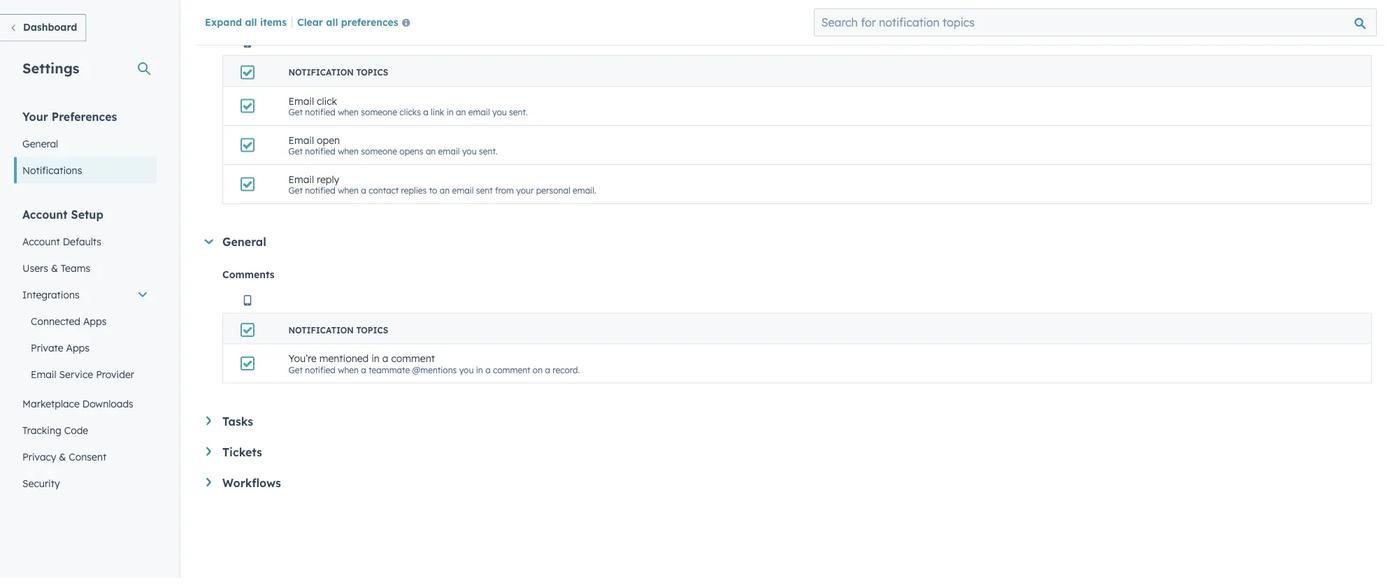 Task type: locate. For each thing, give the bounding box(es) containing it.
you right link
[[492, 107, 507, 118]]

comment right mentioned
[[391, 353, 435, 365]]

account
[[22, 207, 68, 221], [22, 235, 60, 248]]

clicks
[[400, 107, 421, 118]]

4 when from the top
[[338, 365, 359, 375]]

1 all from the left
[[245, 16, 257, 28]]

connected apps
[[31, 315, 107, 327]]

email inside email open get notified when someone opens an email you sent.
[[288, 134, 314, 146]]

get left click
[[288, 107, 303, 118]]

2 vertical spatial you
[[459, 365, 474, 375]]

3 when from the top
[[338, 185, 359, 196]]

get inside email reply get notified when a contact replies to an email sent from your personal email.
[[288, 185, 303, 196]]

notification up click
[[288, 67, 354, 78]]

a left on
[[485, 365, 491, 375]]

apps for private apps
[[66, 342, 90, 354]]

0 vertical spatial account
[[22, 207, 68, 221]]

items
[[260, 16, 287, 28]]

& right users
[[51, 262, 58, 274]]

caret image left "tickets"
[[206, 447, 211, 456]]

get inside email click get notified when someone clicks a link in an email you sent.
[[288, 107, 303, 118]]

0 horizontal spatial sent.
[[479, 146, 498, 157]]

notified down open
[[305, 185, 335, 196]]

0 horizontal spatial general
[[22, 137, 58, 150]]

all inside clear all preferences button
[[326, 16, 338, 28]]

someone left clicks
[[361, 107, 397, 118]]

you're
[[288, 353, 317, 365]]

email inside email service provider link
[[31, 368, 56, 380]]

1 horizontal spatial &
[[59, 451, 66, 463]]

your preferences element
[[14, 109, 157, 184]]

email for email service provider
[[31, 368, 56, 380]]

get
[[288, 107, 303, 118], [288, 146, 303, 157], [288, 185, 303, 196], [288, 365, 303, 375]]

code
[[64, 424, 88, 436]]

4 notified from the top
[[305, 365, 335, 375]]

comment
[[391, 353, 435, 365], [493, 365, 530, 375]]

notification
[[288, 67, 354, 78], [288, 325, 354, 336]]

email
[[222, 9, 254, 23], [288, 95, 314, 107], [288, 134, 314, 146], [288, 173, 314, 185], [31, 368, 56, 380]]

email left items
[[222, 9, 254, 23]]

email inside email reply get notified when a contact replies to an email sent from your personal email.
[[288, 173, 314, 185]]

2 topics from the top
[[356, 325, 388, 336]]

notifications
[[22, 164, 82, 176]]

a left the contact
[[361, 185, 366, 196]]

1 horizontal spatial comment
[[493, 365, 530, 375]]

notified inside email click get notified when someone clicks a link in an email you sent.
[[305, 107, 335, 118]]

notification topics
[[288, 67, 388, 78], [288, 325, 388, 336]]

2 vertical spatial caret image
[[206, 478, 211, 487]]

caret image for tickets
[[206, 447, 211, 456]]

an inside email reply get notified when a contact replies to an email sent from your personal email.
[[440, 185, 450, 196]]

2 all from the left
[[326, 16, 338, 28]]

1 when from the top
[[338, 107, 359, 118]]

a right on
[[545, 365, 550, 375]]

email for email click get notified when someone clicks a link in an email you sent.
[[288, 95, 314, 107]]

expand all items button
[[205, 16, 287, 28]]

an
[[456, 107, 466, 118], [426, 146, 436, 157], [440, 185, 450, 196]]

all right clear
[[326, 16, 338, 28]]

2 notification from the top
[[288, 325, 354, 336]]

email up email reply get notified when a contact replies to an email sent from your personal email.
[[438, 146, 460, 157]]

when
[[338, 107, 359, 118], [338, 146, 359, 157], [338, 185, 359, 196], [338, 365, 359, 375]]

Search for notification topics search field
[[814, 8, 1377, 36]]

email right link
[[468, 107, 490, 118]]

in right @mentions
[[476, 365, 483, 375]]

caret image for email
[[204, 14, 213, 19]]

in inside email click get notified when someone clicks a link in an email you sent.
[[447, 107, 454, 118]]

preferences
[[52, 109, 117, 123]]

clear all preferences button
[[297, 15, 416, 31]]

0 vertical spatial an
[[456, 107, 466, 118]]

0 horizontal spatial &
[[51, 262, 58, 274]]

notification topics up click
[[288, 67, 388, 78]]

0 horizontal spatial all
[[245, 16, 257, 28]]

sent. inside email open get notified when someone opens an email you sent.
[[479, 146, 498, 157]]

an right opens
[[426, 146, 436, 157]]

when up reply
[[338, 146, 359, 157]]

from
[[495, 185, 514, 196]]

when right click
[[338, 107, 359, 118]]

expand
[[205, 16, 242, 28]]

when inside email click get notified when someone clicks a link in an email you sent.
[[338, 107, 359, 118]]

2 account from the top
[[22, 235, 60, 248]]

an right link
[[456, 107, 466, 118]]

in right link
[[447, 107, 454, 118]]

caret image inside tasks dropdown button
[[206, 417, 211, 426]]

you
[[492, 107, 507, 118], [462, 146, 477, 157], [459, 365, 474, 375]]

1 account from the top
[[22, 207, 68, 221]]

email left click
[[288, 95, 314, 107]]

email service provider
[[31, 368, 134, 380]]

1 vertical spatial someone
[[361, 146, 397, 157]]

mentioned
[[319, 353, 369, 365]]

0 vertical spatial caret image
[[204, 240, 213, 244]]

notification up you're
[[288, 325, 354, 336]]

when left the contact
[[338, 185, 359, 196]]

1 get from the top
[[288, 107, 303, 118]]

caret image for tasks
[[206, 417, 211, 426]]

private apps link
[[14, 335, 157, 361]]

account setup
[[22, 207, 103, 221]]

4 get from the top
[[288, 365, 303, 375]]

you up "sent"
[[462, 146, 477, 157]]

workflows
[[222, 476, 281, 490]]

1 vertical spatial sent.
[[479, 146, 498, 157]]

apps for connected apps
[[83, 315, 107, 327]]

notified left teammate
[[305, 365, 335, 375]]

3 notified from the top
[[305, 185, 335, 196]]

email
[[468, 107, 490, 118], [438, 146, 460, 157], [452, 185, 474, 196]]

contact
[[369, 185, 399, 196]]

tracking code
[[22, 424, 88, 436]]

you inside email click get notified when someone clicks a link in an email you sent.
[[492, 107, 507, 118]]

0 vertical spatial notification
[[288, 67, 354, 78]]

you inside you're mentioned in a comment get notified when a teammate @mentions you in a comment on a record.
[[459, 365, 474, 375]]

&
[[51, 262, 58, 274], [59, 451, 66, 463]]

0 horizontal spatial an
[[426, 146, 436, 157]]

someone inside email open get notified when someone opens an email you sent.
[[361, 146, 397, 157]]

someone inside email click get notified when someone clicks a link in an email you sent.
[[361, 107, 397, 118]]

a inside email click get notified when someone clicks a link in an email you sent.
[[423, 107, 428, 118]]

notified up open
[[305, 107, 335, 118]]

personal
[[536, 185, 570, 196]]

someone
[[361, 107, 397, 118], [361, 146, 397, 157]]

0 vertical spatial apps
[[83, 315, 107, 327]]

1 horizontal spatial sent.
[[509, 107, 528, 118]]

someone left opens
[[361, 146, 397, 157]]

3 get from the top
[[288, 185, 303, 196]]

caret image inside general dropdown button
[[204, 240, 213, 244]]

0 vertical spatial general
[[22, 137, 58, 150]]

apps
[[83, 315, 107, 327], [66, 342, 90, 354]]

1 vertical spatial notification
[[288, 325, 354, 336]]

your preferences
[[22, 109, 117, 123]]

account for account setup
[[22, 207, 68, 221]]

privacy
[[22, 451, 56, 463]]

email left reply
[[288, 173, 314, 185]]

someone for open
[[361, 146, 397, 157]]

when left teammate
[[338, 365, 359, 375]]

0 vertical spatial someone
[[361, 107, 397, 118]]

1 vertical spatial an
[[426, 146, 436, 157]]

0 vertical spatial topics
[[356, 67, 388, 78]]

& right 'privacy'
[[59, 451, 66, 463]]

topics up mentioned
[[356, 325, 388, 336]]

caret image inside tickets dropdown button
[[206, 447, 211, 456]]

1 horizontal spatial an
[[440, 185, 450, 196]]

email click get notified when someone clicks a link in an email you sent.
[[288, 95, 528, 118]]

1 vertical spatial general
[[222, 235, 266, 249]]

clear all preferences
[[297, 16, 398, 28]]

caret image
[[204, 240, 213, 244], [206, 417, 211, 426]]

caret image inside email dropdown button
[[204, 14, 213, 19]]

caret image inside workflows dropdown button
[[206, 478, 211, 487]]

users
[[22, 262, 48, 274]]

get left mentioned
[[288, 365, 303, 375]]

notified inside email open get notified when someone opens an email you sent.
[[305, 146, 335, 157]]

email inside email reply get notified when a contact replies to an email sent from your personal email.
[[452, 185, 474, 196]]

expand all items
[[205, 16, 287, 28]]

2 notified from the top
[[305, 146, 335, 157]]

marketplace
[[22, 397, 80, 410]]

1 notified from the top
[[305, 107, 335, 118]]

0 vertical spatial &
[[51, 262, 58, 274]]

account setup element
[[14, 207, 157, 497]]

email left open
[[288, 134, 314, 146]]

get left reply
[[288, 185, 303, 196]]

downloads
[[82, 397, 133, 410]]

security link
[[14, 470, 157, 497]]

get inside email open get notified when someone opens an email you sent.
[[288, 146, 303, 157]]

sent
[[476, 185, 493, 196]]

integrations button
[[14, 281, 157, 308]]

email for email
[[222, 9, 254, 23]]

caret image
[[204, 14, 213, 19], [206, 447, 211, 456], [206, 478, 211, 487]]

2 someone from the top
[[361, 146, 397, 157]]

account up account defaults
[[22, 207, 68, 221]]

all
[[245, 16, 257, 28], [326, 16, 338, 28]]

users & teams
[[22, 262, 90, 274]]

topics up email click get notified when someone clicks a link in an email you sent. at the top
[[356, 67, 388, 78]]

you're mentioned in a comment get notified when a teammate @mentions you in a comment on a record.
[[288, 353, 580, 375]]

security
[[22, 477, 60, 489]]

1 horizontal spatial all
[[326, 16, 338, 28]]

a left teammate
[[361, 365, 366, 375]]

email for email open get notified when someone opens an email you sent.
[[288, 134, 314, 146]]

email left "sent"
[[452, 185, 474, 196]]

topics
[[356, 67, 388, 78], [356, 325, 388, 336]]

1 someone from the top
[[361, 107, 397, 118]]

1 vertical spatial topics
[[356, 325, 388, 336]]

general up "comments" at the left
[[222, 235, 266, 249]]

when inside email open get notified when someone opens an email you sent.
[[338, 146, 359, 157]]

apps down integrations button
[[83, 315, 107, 327]]

tracking code link
[[14, 417, 157, 444]]

email inside email open get notified when someone opens an email you sent.
[[438, 146, 460, 157]]

email down private
[[31, 368, 56, 380]]

to
[[429, 185, 437, 196]]

1 vertical spatial email
[[438, 146, 460, 157]]

0 vertical spatial notification topics
[[288, 67, 388, 78]]

1 vertical spatial caret image
[[206, 447, 211, 456]]

notified for click
[[305, 107, 335, 118]]

notified for reply
[[305, 185, 335, 196]]

link
[[431, 107, 444, 118]]

2 horizontal spatial an
[[456, 107, 466, 118]]

an right the to
[[440, 185, 450, 196]]

account up users
[[22, 235, 60, 248]]

all left items
[[245, 16, 257, 28]]

privacy & consent
[[22, 451, 106, 463]]

general down your
[[22, 137, 58, 150]]

2 get from the top
[[288, 146, 303, 157]]

2 vertical spatial an
[[440, 185, 450, 196]]

1 vertical spatial &
[[59, 451, 66, 463]]

1 notification from the top
[[288, 67, 354, 78]]

notified
[[305, 107, 335, 118], [305, 146, 335, 157], [305, 185, 335, 196], [305, 365, 335, 375]]

get left open
[[288, 146, 303, 157]]

1 vertical spatial notification topics
[[288, 325, 388, 336]]

2 when from the top
[[338, 146, 359, 157]]

sent.
[[509, 107, 528, 118], [479, 146, 498, 157]]

notification topics up mentioned
[[288, 325, 388, 336]]

apps up service at the left bottom of the page
[[66, 342, 90, 354]]

marketplace downloads
[[22, 397, 133, 410]]

1 vertical spatial caret image
[[206, 417, 211, 426]]

1 horizontal spatial in
[[447, 107, 454, 118]]

private apps
[[31, 342, 90, 354]]

notified inside email reply get notified when a contact replies to an email sent from your personal email.
[[305, 185, 335, 196]]

you right @mentions
[[459, 365, 474, 375]]

0 vertical spatial sent.
[[509, 107, 528, 118]]

1 vertical spatial account
[[22, 235, 60, 248]]

0 vertical spatial caret image
[[204, 14, 213, 19]]

@mentions
[[412, 365, 457, 375]]

0 vertical spatial email
[[468, 107, 490, 118]]

in right mentioned
[[371, 353, 380, 365]]

1 vertical spatial apps
[[66, 342, 90, 354]]

caret image left workflows
[[206, 478, 211, 487]]

when inside email reply get notified when a contact replies to an email sent from your personal email.
[[338, 185, 359, 196]]

1 horizontal spatial general
[[222, 235, 266, 249]]

0 vertical spatial you
[[492, 107, 507, 118]]

comment left on
[[493, 365, 530, 375]]

your
[[22, 109, 48, 123]]

get inside you're mentioned in a comment get notified when a teammate @mentions you in a comment on a record.
[[288, 365, 303, 375]]

email inside email click get notified when someone clicks a link in an email you sent.
[[288, 95, 314, 107]]

2 vertical spatial email
[[452, 185, 474, 196]]

notified up reply
[[305, 146, 335, 157]]

a left link
[[423, 107, 428, 118]]

in
[[447, 107, 454, 118], [371, 353, 380, 365], [476, 365, 483, 375]]

a
[[423, 107, 428, 118], [361, 185, 366, 196], [382, 353, 388, 365], [361, 365, 366, 375], [485, 365, 491, 375], [545, 365, 550, 375]]

dashboard link
[[0, 14, 86, 42]]

sent. inside email click get notified when someone clicks a link in an email you sent.
[[509, 107, 528, 118]]

someone for click
[[361, 107, 397, 118]]

1 vertical spatial you
[[462, 146, 477, 157]]

caret image left items
[[204, 14, 213, 19]]



Task type: describe. For each thing, give the bounding box(es) containing it.
defaults
[[63, 235, 101, 248]]

clear
[[297, 16, 323, 28]]

service
[[59, 368, 93, 380]]

get for email click
[[288, 107, 303, 118]]

email reply get notified when a contact replies to an email sent from your personal email.
[[288, 173, 596, 196]]

tasks button
[[206, 415, 1372, 429]]

notified inside you're mentioned in a comment get notified when a teammate @mentions you in a comment on a record.
[[305, 365, 335, 375]]

email for email reply get notified when a contact replies to an email sent from your personal email.
[[288, 173, 314, 185]]

setup
[[71, 207, 103, 221]]

a inside email reply get notified when a contact replies to an email sent from your personal email.
[[361, 185, 366, 196]]

when for click
[[338, 107, 359, 118]]

on
[[533, 365, 543, 375]]

record.
[[553, 365, 580, 375]]

tracking
[[22, 424, 61, 436]]

private
[[31, 342, 63, 354]]

all for expand
[[245, 16, 257, 28]]

notifications link
[[14, 157, 157, 184]]

general button
[[204, 235, 1372, 249]]

reply
[[317, 173, 339, 185]]

your
[[516, 185, 534, 196]]

caret image for workflows
[[206, 478, 211, 487]]

dashboard
[[23, 21, 77, 33]]

click
[[317, 95, 337, 107]]

general link
[[14, 130, 157, 157]]

account defaults link
[[14, 228, 157, 255]]

email button
[[204, 9, 1372, 23]]

& for users
[[51, 262, 58, 274]]

an inside email open get notified when someone opens an email you sent.
[[426, 146, 436, 157]]

privacy & consent link
[[14, 444, 157, 470]]

email open get notified when someone opens an email you sent.
[[288, 134, 498, 157]]

opens
[[400, 146, 423, 157]]

a right mentioned
[[382, 353, 388, 365]]

connected
[[31, 315, 80, 327]]

all for clear
[[326, 16, 338, 28]]

preferences
[[341, 16, 398, 28]]

0 horizontal spatial in
[[371, 353, 380, 365]]

account for account defaults
[[22, 235, 60, 248]]

0 horizontal spatial comment
[[391, 353, 435, 365]]

teams
[[61, 262, 90, 274]]

teammate
[[369, 365, 410, 375]]

tickets button
[[206, 445, 1372, 459]]

users & teams link
[[14, 255, 157, 281]]

caret image for general
[[204, 240, 213, 244]]

email service provider link
[[14, 361, 157, 388]]

email inside email click get notified when someone clicks a link in an email you sent.
[[468, 107, 490, 118]]

2 horizontal spatial in
[[476, 365, 483, 375]]

notified for open
[[305, 146, 335, 157]]

integrations
[[22, 288, 79, 301]]

you inside email open get notified when someone opens an email you sent.
[[462, 146, 477, 157]]

replies
[[401, 185, 427, 196]]

connected apps link
[[14, 308, 157, 335]]

tasks
[[222, 415, 253, 429]]

get for email open
[[288, 146, 303, 157]]

an inside email click get notified when someone clicks a link in an email you sent.
[[456, 107, 466, 118]]

when for open
[[338, 146, 359, 157]]

marketplace downloads link
[[14, 391, 157, 417]]

provider
[[96, 368, 134, 380]]

1 notification topics from the top
[[288, 67, 388, 78]]

& for privacy
[[59, 451, 66, 463]]

when inside you're mentioned in a comment get notified when a teammate @mentions you in a comment on a record.
[[338, 365, 359, 375]]

tickets
[[222, 445, 262, 459]]

consent
[[69, 451, 106, 463]]

comments
[[222, 269, 275, 281]]

workflows button
[[206, 476, 1372, 490]]

account defaults
[[22, 235, 101, 248]]

1 topics from the top
[[356, 67, 388, 78]]

when for reply
[[338, 185, 359, 196]]

settings
[[22, 59, 79, 77]]

2 notification topics from the top
[[288, 325, 388, 336]]

open
[[317, 134, 340, 146]]

get for email reply
[[288, 185, 303, 196]]

general inside your preferences element
[[22, 137, 58, 150]]

email.
[[573, 185, 596, 196]]



Task type: vqa. For each thing, say whether or not it's contained in the screenshot.
"when" in You'Re Mentioned In A Comment Get Notified When A Teammate @Mentions You In A Comment On A Record.
yes



